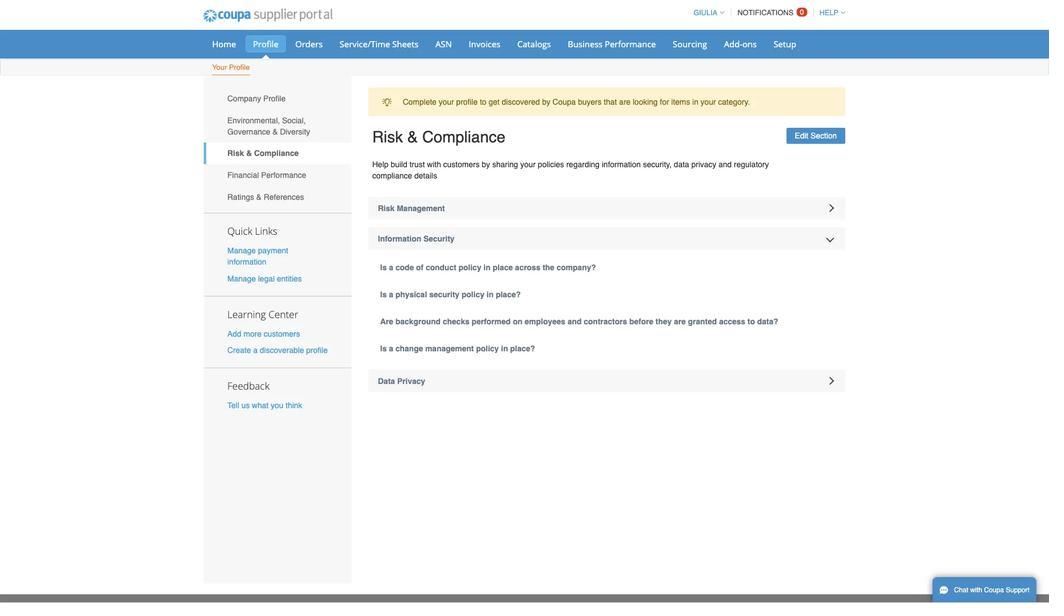 Task type: describe. For each thing, give the bounding box(es) containing it.
risk & compliance link
[[204, 142, 352, 164]]

references
[[264, 192, 304, 201]]

0 horizontal spatial compliance
[[254, 149, 299, 158]]

are background checks performed on employees and contractors before they are granted access to data?
[[380, 317, 779, 326]]

regarding
[[567, 160, 600, 169]]

edit section link
[[787, 128, 846, 144]]

create
[[228, 346, 251, 355]]

environmental,
[[228, 116, 280, 125]]

coupa inside alert
[[553, 97, 576, 106]]

1 vertical spatial to
[[748, 317, 755, 326]]

service/time sheets link
[[333, 35, 426, 52]]

business performance link
[[561, 35, 664, 52]]

they
[[656, 317, 672, 326]]

get
[[489, 97, 500, 106]]

ratings
[[228, 192, 254, 201]]

help link
[[815, 8, 846, 17]]

asn
[[436, 38, 452, 50]]

before
[[630, 317, 654, 326]]

your profile
[[212, 63, 250, 72]]

category.
[[719, 97, 750, 106]]

access
[[720, 317, 746, 326]]

granted
[[688, 317, 717, 326]]

support
[[1007, 586, 1030, 594]]

social,
[[282, 116, 306, 125]]

sharing
[[493, 160, 518, 169]]

across
[[515, 263, 541, 272]]

manage legal entities
[[228, 274, 302, 283]]

service/time sheets
[[340, 38, 419, 50]]

center
[[269, 307, 298, 321]]

is for is a code of conduct policy in place across the company?
[[380, 263, 387, 272]]

management
[[397, 204, 445, 213]]

business performance
[[568, 38, 656, 50]]

security,
[[643, 160, 672, 169]]

learning center
[[228, 307, 298, 321]]

items
[[672, 97, 691, 106]]

invoices
[[469, 38, 501, 50]]

buyers
[[578, 97, 602, 106]]

data privacy heading
[[369, 370, 846, 392]]

risk inside dropdown button
[[378, 204, 395, 213]]

help for help
[[820, 8, 839, 17]]

a for change
[[389, 344, 394, 353]]

chat with coupa support
[[955, 586, 1030, 594]]

in up the performed
[[487, 290, 494, 299]]

0 horizontal spatial your
[[439, 97, 454, 106]]

2 horizontal spatial your
[[701, 97, 716, 106]]

is a code of conduct policy in place across the company?
[[380, 263, 596, 272]]

place
[[493, 263, 513, 272]]

add-ons
[[724, 38, 757, 50]]

in down the performed
[[501, 344, 508, 353]]

and inside help build trust with customers by sharing your policies regarding information security, data privacy and regulatory compliance details
[[719, 160, 732, 169]]

ons
[[743, 38, 757, 50]]

information security heading
[[369, 227, 846, 250]]

help for help build trust with customers by sharing your policies regarding information security, data privacy and regulatory compliance details
[[373, 160, 389, 169]]

notifications 0
[[738, 8, 804, 17]]

conduct
[[426, 263, 457, 272]]

physical
[[396, 290, 427, 299]]

create a discoverable profile
[[228, 346, 328, 355]]

details
[[415, 171, 437, 180]]

discovered
[[502, 97, 540, 106]]

giulia link
[[689, 8, 725, 17]]

manage payment information
[[228, 246, 288, 266]]

is a physical security policy in place?
[[380, 290, 521, 299]]

you
[[271, 401, 284, 410]]

in left the place
[[484, 263, 491, 272]]

& down governance
[[246, 149, 252, 158]]

information security button
[[369, 227, 846, 250]]

catalogs link
[[510, 35, 559, 52]]

security
[[424, 234, 455, 243]]

setup
[[774, 38, 797, 50]]

policy for management
[[476, 344, 499, 353]]

links
[[255, 224, 278, 238]]

help build trust with customers by sharing your policies regarding information security, data privacy and regulatory compliance details
[[373, 160, 769, 180]]

governance
[[228, 127, 270, 136]]

are for looking
[[620, 97, 631, 106]]

information
[[378, 234, 422, 243]]

tell
[[228, 401, 239, 410]]

performance for financial performance
[[261, 171, 306, 180]]

learning
[[228, 307, 266, 321]]

company
[[228, 94, 261, 103]]

0 horizontal spatial risk & compliance
[[228, 149, 299, 158]]

orders
[[296, 38, 323, 50]]

manage legal entities link
[[228, 274, 302, 283]]

0
[[800, 8, 804, 16]]

of
[[416, 263, 424, 272]]

more
[[244, 329, 262, 338]]

data
[[674, 160, 690, 169]]

chat
[[955, 586, 969, 594]]

company profile link
[[204, 88, 352, 109]]

entities
[[277, 274, 302, 283]]

by inside help build trust with customers by sharing your policies regarding information security, data privacy and regulatory compliance details
[[482, 160, 490, 169]]

place? for is a physical security policy in place?
[[496, 290, 521, 299]]

setup link
[[767, 35, 804, 52]]

0 vertical spatial policy
[[459, 263, 482, 272]]

manage payment information link
[[228, 246, 288, 266]]

notifications
[[738, 8, 794, 17]]

profile link
[[246, 35, 286, 52]]

information inside help build trust with customers by sharing your policies regarding information security, data privacy and regulatory compliance details
[[602, 160, 641, 169]]



Task type: vqa. For each thing, say whether or not it's contained in the screenshot.
ASN
yes



Task type: locate. For each thing, give the bounding box(es) containing it.
profile for company profile
[[263, 94, 286, 103]]

0 horizontal spatial are
[[620, 97, 631, 106]]

1 horizontal spatial help
[[820, 8, 839, 17]]

1 horizontal spatial profile
[[456, 97, 478, 106]]

a
[[389, 263, 394, 272], [389, 290, 394, 299], [389, 344, 394, 353], [253, 346, 258, 355]]

0 horizontal spatial and
[[568, 317, 582, 326]]

asn link
[[428, 35, 459, 52]]

with right chat
[[971, 586, 983, 594]]

1 horizontal spatial customers
[[444, 160, 480, 169]]

your inside help build trust with customers by sharing your policies regarding information security, data privacy and regulatory compliance details
[[521, 160, 536, 169]]

a for code
[[389, 263, 394, 272]]

place? for is a change management policy in place?
[[511, 344, 536, 353]]

1 vertical spatial policy
[[462, 290, 485, 299]]

profile
[[456, 97, 478, 106], [306, 346, 328, 355]]

sourcing link
[[666, 35, 715, 52]]

0 vertical spatial help
[[820, 8, 839, 17]]

1 vertical spatial help
[[373, 160, 389, 169]]

place? down on
[[511, 344, 536, 353]]

with inside help build trust with customers by sharing your policies regarding information security, data privacy and regulatory compliance details
[[427, 160, 441, 169]]

a left code
[[389, 263, 394, 272]]

profile right discoverable
[[306, 346, 328, 355]]

2 is from the top
[[380, 290, 387, 299]]

0 horizontal spatial help
[[373, 160, 389, 169]]

is for is a change management policy in place?
[[380, 344, 387, 353]]

data privacy button
[[369, 370, 846, 392]]

0 horizontal spatial performance
[[261, 171, 306, 180]]

1 vertical spatial manage
[[228, 274, 256, 283]]

manage down quick
[[228, 246, 256, 255]]

to left get in the top of the page
[[480, 97, 487, 106]]

regulatory
[[734, 160, 769, 169]]

service/time
[[340, 38, 390, 50]]

manage left legal
[[228, 274, 256, 283]]

and right employees
[[568, 317, 582, 326]]

&
[[273, 127, 278, 136], [408, 128, 418, 146], [246, 149, 252, 158], [256, 192, 262, 201]]

policy for security
[[462, 290, 485, 299]]

1 vertical spatial profile
[[306, 346, 328, 355]]

1 horizontal spatial are
[[674, 317, 686, 326]]

risk
[[373, 128, 403, 146], [228, 149, 244, 158], [378, 204, 395, 213]]

0 horizontal spatial information
[[228, 257, 267, 266]]

0 vertical spatial risk
[[373, 128, 403, 146]]

to inside alert
[[480, 97, 487, 106]]

1 vertical spatial risk
[[228, 149, 244, 158]]

add-
[[724, 38, 743, 50]]

risk down compliance
[[378, 204, 395, 213]]

data privacy
[[378, 376, 425, 385]]

think
[[286, 401, 302, 410]]

manage for manage legal entities
[[228, 274, 256, 283]]

compliance
[[373, 171, 412, 180]]

0 vertical spatial risk & compliance
[[373, 128, 506, 146]]

are
[[620, 97, 631, 106], [674, 317, 686, 326]]

risk & compliance up trust at the left top of page
[[373, 128, 506, 146]]

edit section
[[795, 131, 837, 140]]

performance inside financial performance link
[[261, 171, 306, 180]]

customers inside help build trust with customers by sharing your policies regarding information security, data privacy and regulatory compliance details
[[444, 160, 480, 169]]

a for discoverable
[[253, 346, 258, 355]]

information left security,
[[602, 160, 641, 169]]

data
[[378, 376, 395, 385]]

0 horizontal spatial customers
[[264, 329, 300, 338]]

your profile link
[[212, 61, 250, 75]]

policy down the performed
[[476, 344, 499, 353]]

performance for business performance
[[605, 38, 656, 50]]

help right 0
[[820, 8, 839, 17]]

1 vertical spatial performance
[[261, 171, 306, 180]]

information security
[[378, 234, 455, 243]]

navigation
[[689, 2, 846, 24]]

1 vertical spatial are
[[674, 317, 686, 326]]

catalogs
[[518, 38, 551, 50]]

company?
[[557, 263, 596, 272]]

profile down the coupa supplier portal image
[[253, 38, 279, 50]]

for
[[660, 97, 669, 106]]

1 horizontal spatial by
[[542, 97, 551, 106]]

help inside help build trust with customers by sharing your policies regarding information security, data privacy and regulatory compliance details
[[373, 160, 389, 169]]

are for granted
[[674, 317, 686, 326]]

navigation containing notifications 0
[[689, 2, 846, 24]]

information inside manage payment information
[[228, 257, 267, 266]]

with inside button
[[971, 586, 983, 594]]

1 horizontal spatial performance
[[605, 38, 656, 50]]

risk management heading
[[369, 197, 846, 219]]

place?
[[496, 290, 521, 299], [511, 344, 536, 353]]

is a change management policy in place?
[[380, 344, 536, 353]]

help up compliance
[[373, 160, 389, 169]]

your right the sharing
[[521, 160, 536, 169]]

are right that
[[620, 97, 631, 106]]

checks
[[443, 317, 470, 326]]

in
[[693, 97, 699, 106], [484, 263, 491, 272], [487, 290, 494, 299], [501, 344, 508, 353]]

is for is a physical security policy in place?
[[380, 290, 387, 299]]

feedback
[[228, 379, 270, 392]]

help
[[820, 8, 839, 17], [373, 160, 389, 169]]

and right the privacy
[[719, 160, 732, 169]]

that
[[604, 97, 617, 106]]

policy right the conduct
[[459, 263, 482, 272]]

0 vertical spatial are
[[620, 97, 631, 106]]

the
[[543, 263, 555, 272]]

0 vertical spatial to
[[480, 97, 487, 106]]

us
[[242, 401, 250, 410]]

0 vertical spatial performance
[[605, 38, 656, 50]]

is
[[380, 263, 387, 272], [380, 290, 387, 299], [380, 344, 387, 353]]

add more customers link
[[228, 329, 300, 338]]

0 horizontal spatial profile
[[306, 346, 328, 355]]

0 horizontal spatial with
[[427, 160, 441, 169]]

change
[[396, 344, 423, 353]]

environmental, social, governance & diversity link
[[204, 109, 352, 142]]

profile right your
[[229, 63, 250, 72]]

1 horizontal spatial risk & compliance
[[373, 128, 506, 146]]

coupa
[[553, 97, 576, 106], [985, 586, 1005, 594]]

1 vertical spatial customers
[[264, 329, 300, 338]]

privacy
[[692, 160, 717, 169]]

0 vertical spatial profile
[[456, 97, 478, 106]]

is left the change
[[380, 344, 387, 353]]

employees
[[525, 317, 566, 326]]

0 vertical spatial information
[[602, 160, 641, 169]]

0 horizontal spatial by
[[482, 160, 490, 169]]

1 vertical spatial with
[[971, 586, 983, 594]]

background
[[396, 317, 441, 326]]

& right ratings
[[256, 192, 262, 201]]

ratings & references link
[[204, 186, 352, 208]]

your
[[212, 63, 227, 72]]

edit
[[795, 131, 809, 140]]

in inside complete your profile to get discovered by coupa buyers that are looking for items in your category. alert
[[693, 97, 699, 106]]

a right create
[[253, 346, 258, 355]]

performance inside 'business performance' link
[[605, 38, 656, 50]]

with
[[427, 160, 441, 169], [971, 586, 983, 594]]

& up trust at the left top of page
[[408, 128, 418, 146]]

3 is from the top
[[380, 344, 387, 353]]

1 vertical spatial place?
[[511, 344, 536, 353]]

payment
[[258, 246, 288, 255]]

compliance down get in the top of the page
[[422, 128, 506, 146]]

0 vertical spatial by
[[542, 97, 551, 106]]

1 horizontal spatial coupa
[[985, 586, 1005, 594]]

0 vertical spatial compliance
[[422, 128, 506, 146]]

trust
[[410, 160, 425, 169]]

manage
[[228, 246, 256, 255], [228, 274, 256, 283]]

profile left get in the top of the page
[[456, 97, 478, 106]]

0 vertical spatial with
[[427, 160, 441, 169]]

risk & compliance up 'financial performance' on the left top of page
[[228, 149, 299, 158]]

customers up discoverable
[[264, 329, 300, 338]]

1 vertical spatial is
[[380, 290, 387, 299]]

1 horizontal spatial information
[[602, 160, 641, 169]]

are
[[380, 317, 394, 326]]

customers left the sharing
[[444, 160, 480, 169]]

privacy
[[397, 376, 425, 385]]

0 vertical spatial and
[[719, 160, 732, 169]]

policy right security
[[462, 290, 485, 299]]

policies
[[538, 160, 564, 169]]

1 vertical spatial and
[[568, 317, 582, 326]]

0 vertical spatial customers
[[444, 160, 480, 169]]

your
[[439, 97, 454, 106], [701, 97, 716, 106], [521, 160, 536, 169]]

risk up build
[[373, 128, 403, 146]]

0 horizontal spatial coupa
[[553, 97, 576, 106]]

0 vertical spatial is
[[380, 263, 387, 272]]

coupa left the support
[[985, 586, 1005, 594]]

manage for manage payment information
[[228, 246, 256, 255]]

risk up financial
[[228, 149, 244, 158]]

sourcing
[[673, 38, 708, 50]]

coupa inside button
[[985, 586, 1005, 594]]

by left the sharing
[[482, 160, 490, 169]]

0 vertical spatial profile
[[253, 38, 279, 50]]

information
[[602, 160, 641, 169], [228, 257, 267, 266]]

1 horizontal spatial your
[[521, 160, 536, 169]]

1 manage from the top
[[228, 246, 256, 255]]

quick links
[[228, 224, 278, 238]]

section
[[811, 131, 837, 140]]

0 vertical spatial place?
[[496, 290, 521, 299]]

to left data?
[[748, 317, 755, 326]]

2 vertical spatial policy
[[476, 344, 499, 353]]

in right "items"
[[693, 97, 699, 106]]

add more customers
[[228, 329, 300, 338]]

2 vertical spatial profile
[[263, 94, 286, 103]]

0 horizontal spatial to
[[480, 97, 487, 106]]

with up details
[[427, 160, 441, 169]]

are inside complete your profile to get discovered by coupa buyers that are looking for items in your category. alert
[[620, 97, 631, 106]]

financial performance link
[[204, 164, 352, 186]]

information up manage legal entities
[[228, 257, 267, 266]]

discoverable
[[260, 346, 304, 355]]

financial performance
[[228, 171, 306, 180]]

compliance up financial performance link
[[254, 149, 299, 158]]

1 horizontal spatial and
[[719, 160, 732, 169]]

a left the change
[[389, 344, 394, 353]]

complete your profile to get discovered by coupa buyers that are looking for items in your category. alert
[[369, 88, 846, 116]]

2 manage from the top
[[228, 274, 256, 283]]

& left diversity
[[273, 127, 278, 136]]

& inside environmental, social, governance & diversity
[[273, 127, 278, 136]]

customers
[[444, 160, 480, 169], [264, 329, 300, 338]]

company profile
[[228, 94, 286, 103]]

1 vertical spatial risk & compliance
[[228, 149, 299, 158]]

contractors
[[584, 317, 628, 326]]

1 vertical spatial information
[[228, 257, 267, 266]]

is left code
[[380, 263, 387, 272]]

1 vertical spatial coupa
[[985, 586, 1005, 594]]

data?
[[758, 317, 779, 326]]

tell us what you think
[[228, 401, 302, 410]]

0 vertical spatial manage
[[228, 246, 256, 255]]

are right they
[[674, 317, 686, 326]]

performed
[[472, 317, 511, 326]]

performance up references
[[261, 171, 306, 180]]

profile for your profile
[[229, 63, 250, 72]]

1 vertical spatial compliance
[[254, 149, 299, 158]]

by right the discovered
[[542, 97, 551, 106]]

1 horizontal spatial to
[[748, 317, 755, 326]]

profile inside complete your profile to get discovered by coupa buyers that are looking for items in your category. alert
[[456, 97, 478, 106]]

a left physical
[[389, 290, 394, 299]]

profile up environmental, social, governance & diversity link
[[263, 94, 286, 103]]

coupa supplier portal image
[[195, 2, 341, 30]]

1 vertical spatial profile
[[229, 63, 250, 72]]

place? down the place
[[496, 290, 521, 299]]

1 is from the top
[[380, 263, 387, 272]]

coupa left buyers
[[553, 97, 576, 106]]

1 horizontal spatial with
[[971, 586, 983, 594]]

home link
[[205, 35, 244, 52]]

0 vertical spatial coupa
[[553, 97, 576, 106]]

is up are
[[380, 290, 387, 299]]

management
[[426, 344, 474, 353]]

your left category.
[[701, 97, 716, 106]]

and
[[719, 160, 732, 169], [568, 317, 582, 326]]

2 vertical spatial is
[[380, 344, 387, 353]]

by inside alert
[[542, 97, 551, 106]]

ratings & references
[[228, 192, 304, 201]]

1 vertical spatial by
[[482, 160, 490, 169]]

sheets
[[393, 38, 419, 50]]

1 horizontal spatial compliance
[[422, 128, 506, 146]]

manage inside manage payment information
[[228, 246, 256, 255]]

your right the complete
[[439, 97, 454, 106]]

add
[[228, 329, 242, 338]]

code
[[396, 263, 414, 272]]

tell us what you think button
[[228, 400, 302, 411]]

performance right business at the right top of the page
[[605, 38, 656, 50]]

a for physical
[[389, 290, 394, 299]]

2 vertical spatial risk
[[378, 204, 395, 213]]



